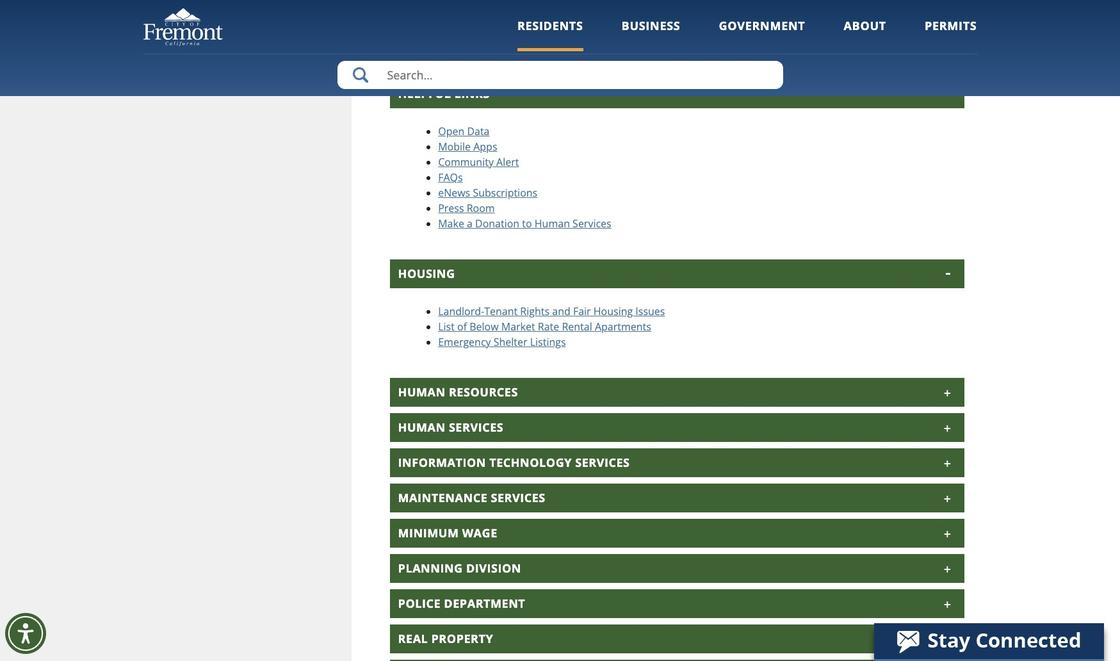 Task type: describe. For each thing, give the bounding box(es) containing it.
names
[[506, 21, 539, 35]]

to
[[522, 216, 532, 231]]

maintenance
[[398, 490, 488, 505]]

faqs link
[[438, 170, 463, 184]]

maintenance services
[[398, 490, 546, 505]]

of
[[458, 320, 467, 334]]

permits
[[925, 18, 977, 33]]

mobile
[[438, 140, 471, 154]]

enews
[[438, 186, 470, 200]]

human for human services
[[398, 420, 446, 435]]

list of below market rate rental apartments link
[[438, 320, 652, 334]]

government
[[719, 18, 806, 33]]

alert
[[497, 155, 519, 169]]

business
[[622, 18, 681, 33]]

listing
[[542, 21, 573, 35]]

listings
[[530, 335, 566, 349]]

0 horizontal spatial housing
[[398, 266, 455, 281]]

community alert link
[[438, 155, 519, 169]]

house
[[438, 6, 469, 20]]

real property
[[398, 631, 494, 646]]

and
[[552, 304, 571, 318]]

enews subscriptions link
[[438, 186, 538, 200]]

rights
[[520, 304, 550, 318]]

faqs
[[438, 170, 463, 184]]

Search text field
[[337, 61, 783, 89]]

make
[[438, 216, 464, 231]]

rate
[[538, 320, 560, 334]]

street naming/municipal code link
[[438, 36, 597, 51]]

permits link
[[925, 18, 977, 51]]

house numbering/municipal code link
[[438, 6, 616, 20]]

market
[[502, 320, 535, 334]]

residents
[[518, 18, 583, 33]]

rental
[[562, 320, 592, 334]]

fair
[[573, 304, 591, 318]]

numbering/municipal
[[472, 6, 576, 20]]

wage
[[462, 525, 498, 541]]

real
[[398, 631, 428, 646]]

police
[[398, 596, 441, 611]]

services inside open data mobile apps community alert faqs enews subscriptions press room make a donation to human services
[[573, 216, 612, 231]]

emergency shelter listings link
[[438, 335, 566, 349]]

1 vertical spatial street
[[438, 36, 467, 51]]

minimum wage
[[398, 525, 498, 541]]

about link
[[844, 18, 887, 51]]

human inside open data mobile apps community alert faqs enews subscriptions press room make a donation to human services
[[535, 216, 570, 231]]

information technology services
[[398, 455, 630, 470]]

planning division
[[398, 561, 522, 576]]

a
[[467, 216, 473, 231]]

naming/municipal
[[470, 36, 557, 51]]

landlord-tenant rights and fair housing issues list of below market rate rental apartments emergency shelter listings
[[438, 304, 665, 349]]

1 vertical spatial code
[[560, 36, 585, 51]]

below
[[470, 320, 499, 334]]



Task type: locate. For each thing, give the bounding box(es) containing it.
press
[[438, 201, 464, 215]]

human up "information"
[[398, 420, 446, 435]]

donation
[[475, 216, 520, 231]]

make a donation to human services link
[[438, 216, 612, 231]]

street down official
[[438, 36, 467, 51]]

information
[[398, 455, 486, 470]]

housing up apartments
[[594, 304, 633, 318]]

emergency
[[438, 335, 491, 349]]

human resources
[[398, 384, 518, 400]]

property
[[432, 631, 494, 646]]

open data mobile apps community alert faqs enews subscriptions press room make a donation to human services
[[438, 124, 612, 231]]

helpful
[[398, 86, 451, 101]]

division
[[466, 561, 522, 576]]

landlord-
[[438, 304, 484, 318]]

apps
[[474, 140, 498, 154]]

mobile apps link
[[438, 140, 498, 154]]

housing inside landlord-tenant rights and fair housing issues list of below market rate rental apartments emergency shelter listings
[[594, 304, 633, 318]]

human right to
[[535, 216, 570, 231]]

official street names listing link
[[438, 21, 588, 35]]

department
[[444, 596, 526, 611]]

minimum
[[398, 525, 459, 541]]

press room link
[[438, 201, 495, 215]]

resources
[[449, 384, 518, 400]]

human
[[535, 216, 570, 231], [398, 384, 446, 400], [398, 420, 446, 435]]

0 vertical spatial code
[[579, 6, 603, 20]]

landlord-tenant rights and fair housing issues link
[[438, 304, 665, 318]]

issues
[[636, 304, 665, 318]]

planning
[[398, 561, 463, 576]]

business link
[[622, 18, 681, 51]]

0 vertical spatial human
[[535, 216, 570, 231]]

open
[[438, 124, 465, 138]]

about
[[844, 18, 887, 33]]

code left 'business'
[[579, 6, 603, 20]]

1 vertical spatial housing
[[594, 304, 633, 318]]

government link
[[719, 18, 806, 51]]

code down listing
[[560, 36, 585, 51]]

data
[[467, 124, 490, 138]]

1 horizontal spatial street
[[474, 21, 503, 35]]

tenant
[[484, 304, 518, 318]]

human services
[[398, 420, 504, 435]]

stay connected image
[[875, 623, 1103, 659]]

residents link
[[518, 18, 583, 51]]

code
[[579, 6, 603, 20], [560, 36, 585, 51]]

house numbering/municipal code official street names listing street naming/municipal code
[[438, 6, 603, 51]]

street up the naming/municipal
[[474, 21, 503, 35]]

official
[[438, 21, 472, 35]]

subscriptions
[[473, 186, 538, 200]]

street
[[474, 21, 503, 35], [438, 36, 467, 51]]

community
[[438, 155, 494, 169]]

links
[[455, 86, 490, 101]]

apartments
[[595, 320, 652, 334]]

tab
[[390, 660, 965, 661]]

technology
[[490, 455, 572, 470]]

0 vertical spatial housing
[[398, 266, 455, 281]]

list
[[438, 320, 455, 334]]

open data link
[[438, 124, 490, 138]]

human for human resources
[[398, 384, 446, 400]]

human up human services
[[398, 384, 446, 400]]

services
[[573, 216, 612, 231], [449, 420, 504, 435], [576, 455, 630, 470], [491, 490, 546, 505]]

housing
[[398, 266, 455, 281], [594, 304, 633, 318]]

shelter
[[494, 335, 528, 349]]

1 vertical spatial human
[[398, 384, 446, 400]]

1 horizontal spatial housing
[[594, 304, 633, 318]]

housing up landlord-
[[398, 266, 455, 281]]

0 vertical spatial street
[[474, 21, 503, 35]]

helpful links
[[398, 86, 490, 101]]

police department
[[398, 596, 526, 611]]

2 vertical spatial human
[[398, 420, 446, 435]]

room
[[467, 201, 495, 215]]

0 horizontal spatial street
[[438, 36, 467, 51]]



Task type: vqa. For each thing, say whether or not it's contained in the screenshot.
the left ordinance
no



